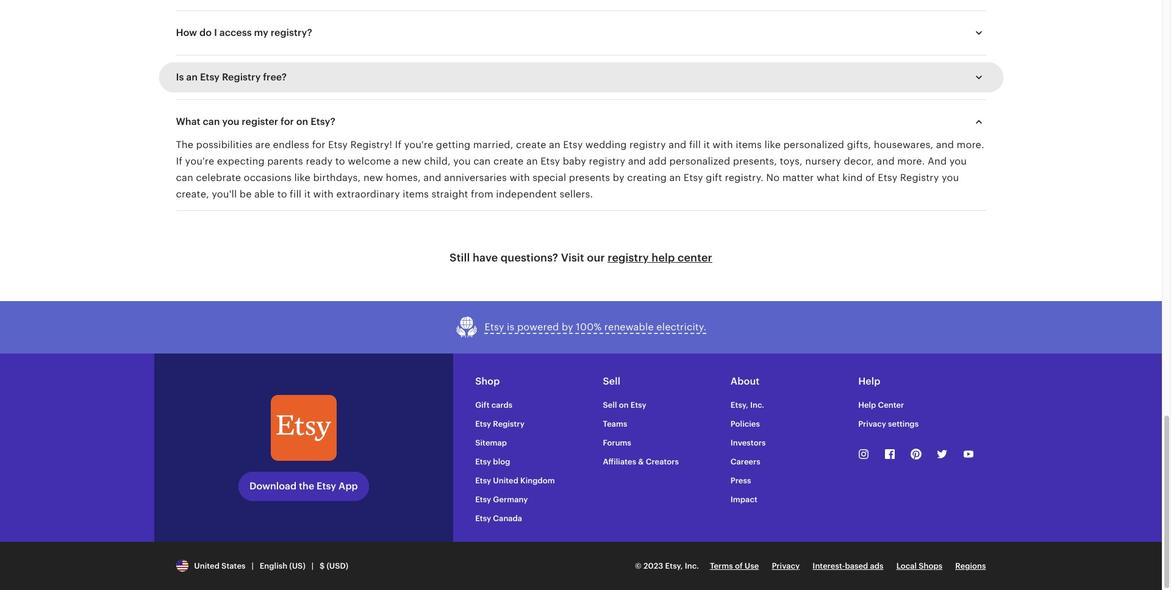 Task type: vqa. For each thing, say whether or not it's contained in the screenshot.
2nd Report This Review from the bottom of the page
no



Task type: locate. For each thing, give the bounding box(es) containing it.
1 | from the left
[[252, 562, 254, 571]]

registry inside the possibilities are endless for etsy registry! if you're getting married, create an etsy wedding registry and fill it with items like personalized gifts, housewares, and more. if you're expecting parents ready to welcome a new child, you can create an etsy baby registry and add personalized presents, toys, nursery decor, and more. and you can celebrate occasions like birthdays, new homes, and anniversaries with special presents by creating an etsy gift registry. no matter what kind of etsy registry you create, you'll be able to fill it with extraordinary items straight from independent sellers.
[[900, 172, 939, 184]]

with up "gift"
[[713, 139, 733, 151]]

create right married,
[[516, 139, 546, 151]]

1 vertical spatial if
[[176, 156, 183, 167]]

0 horizontal spatial by
[[562, 322, 574, 333]]

impact
[[731, 495, 758, 505]]

based
[[845, 562, 868, 571]]

shops
[[919, 562, 943, 571]]

0 horizontal spatial to
[[277, 189, 287, 200]]

and
[[669, 139, 687, 151], [936, 139, 954, 151], [628, 156, 646, 167], [877, 156, 895, 167], [424, 172, 441, 184]]

etsy germany link
[[475, 495, 528, 505]]

privacy for privacy link
[[772, 562, 800, 571]]

if
[[395, 139, 402, 151], [176, 156, 183, 167]]

etsy,
[[731, 401, 749, 410], [665, 562, 683, 571]]

privacy down the help center link
[[859, 420, 887, 429]]

on left etsy?
[[296, 116, 308, 127]]

with down the birthdays,
[[313, 189, 334, 200]]

help left center
[[859, 401, 876, 410]]

registry down cards
[[493, 420, 525, 429]]

2 horizontal spatial can
[[474, 156, 491, 167]]

0 horizontal spatial |
[[252, 562, 254, 571]]

privacy right the use
[[772, 562, 800, 571]]

etsy canada link
[[475, 514, 522, 524]]

0 horizontal spatial personalized
[[670, 156, 731, 167]]

etsy, inc.
[[731, 401, 765, 410]]

| right states
[[252, 562, 254, 571]]

1 horizontal spatial united
[[493, 477, 519, 486]]

items down the homes,
[[403, 189, 429, 200]]

germany
[[493, 495, 528, 505]]

1 horizontal spatial |
[[312, 562, 314, 571]]

1 horizontal spatial with
[[510, 172, 530, 184]]

presents
[[569, 172, 610, 184]]

2 horizontal spatial with
[[713, 139, 733, 151]]

sell up teams 'link'
[[603, 401, 617, 410]]

1 horizontal spatial by
[[613, 172, 625, 184]]

it
[[704, 139, 710, 151], [304, 189, 311, 200]]

how do i access my registry? button
[[165, 18, 997, 47]]

etsy registry link
[[475, 420, 525, 429]]

inc. up policies
[[750, 401, 765, 410]]

0 vertical spatial registry
[[222, 71, 261, 83]]

possibilities
[[196, 139, 253, 151]]

create down married,
[[494, 156, 524, 167]]

1 horizontal spatial registry
[[493, 420, 525, 429]]

forums link
[[603, 439, 632, 448]]

0 vertical spatial can
[[203, 116, 220, 127]]

registry down "wedding"
[[589, 156, 626, 167]]

0 horizontal spatial privacy
[[772, 562, 800, 571]]

1 horizontal spatial fill
[[689, 139, 701, 151]]

extraordinary
[[336, 189, 400, 200]]

by left creating
[[613, 172, 625, 184]]

be
[[240, 189, 252, 200]]

0 vertical spatial by
[[613, 172, 625, 184]]

etsy, right 2023
[[665, 562, 683, 571]]

0 horizontal spatial etsy,
[[665, 562, 683, 571]]

sitemap
[[475, 439, 507, 448]]

you're down the
[[185, 156, 214, 167]]

local
[[897, 562, 917, 571]]

0 horizontal spatial items
[[403, 189, 429, 200]]

for up ready
[[312, 139, 326, 151]]

0 vertical spatial united
[[493, 477, 519, 486]]

1 vertical spatial inc.
[[685, 562, 699, 571]]

shop
[[475, 376, 500, 387]]

1 horizontal spatial privacy
[[859, 420, 887, 429]]

free?
[[263, 71, 287, 83]]

the possibilities are endless for etsy registry! if you're getting married, create an etsy wedding registry and fill it with items like personalized gifts, housewares, and more. if you're expecting parents ready to welcome a new child, you can create an etsy baby registry and add personalized presents, toys, nursery decor, and more. and you can celebrate occasions like birthdays, new homes, and anniversaries with special presents by creating an etsy gift registry. no matter what kind of etsy registry you create, you'll be able to fill it with extraordinary items straight from independent sellers.
[[176, 139, 985, 200]]

0 vertical spatial help
[[859, 376, 881, 387]]

personalized up nursery
[[784, 139, 845, 151]]

etsy down gift
[[475, 420, 491, 429]]

1 horizontal spatial inc.
[[750, 401, 765, 410]]

for
[[281, 116, 294, 127], [312, 139, 326, 151]]

1 horizontal spatial you're
[[404, 139, 433, 151]]

1 horizontal spatial for
[[312, 139, 326, 151]]

0 vertical spatial fill
[[689, 139, 701, 151]]

1 vertical spatial for
[[312, 139, 326, 151]]

0 vertical spatial it
[[704, 139, 710, 151]]

0 vertical spatial create
[[516, 139, 546, 151]]

creating
[[627, 172, 667, 184]]

you right and at the right
[[950, 156, 967, 167]]

etsy inside button
[[485, 322, 504, 333]]

like up 'presents,'
[[765, 139, 781, 151]]

interest-based ads link
[[813, 562, 884, 571]]

personalized up "gift"
[[670, 156, 731, 167]]

impact link
[[731, 495, 758, 505]]

1 horizontal spatial new
[[402, 156, 422, 167]]

by left 100%
[[562, 322, 574, 333]]

0 horizontal spatial more.
[[898, 156, 925, 167]]

registry left free?
[[222, 71, 261, 83]]

1 horizontal spatial items
[[736, 139, 762, 151]]

of left the use
[[735, 562, 743, 571]]

0 vertical spatial etsy,
[[731, 401, 749, 410]]

child,
[[424, 156, 451, 167]]

0 horizontal spatial registry
[[222, 71, 261, 83]]

you're up child,
[[404, 139, 433, 151]]

0 vertical spatial to
[[335, 156, 345, 167]]

it down ready
[[304, 189, 311, 200]]

and
[[928, 156, 947, 167]]

united down blog
[[493, 477, 519, 486]]

anniversaries
[[444, 172, 507, 184]]

1 vertical spatial on
[[619, 401, 629, 410]]

etsy, up policies
[[731, 401, 749, 410]]

ads
[[870, 562, 884, 571]]

you up possibilities at top left
[[222, 116, 239, 127]]

items
[[736, 139, 762, 151], [403, 189, 429, 200]]

to up the birthdays,
[[335, 156, 345, 167]]

2 vertical spatial can
[[176, 172, 193, 184]]

occasions
[[244, 172, 292, 184]]

0 horizontal spatial fill
[[290, 189, 302, 200]]

1 help from the top
[[859, 376, 881, 387]]

2 sell from the top
[[603, 401, 617, 410]]

to right able
[[277, 189, 287, 200]]

etsy right kind
[[878, 172, 898, 184]]

0 vertical spatial more.
[[957, 139, 985, 151]]

with up independent
[[510, 172, 530, 184]]

with
[[713, 139, 733, 151], [510, 172, 530, 184], [313, 189, 334, 200]]

housewares,
[[874, 139, 934, 151]]

1 horizontal spatial like
[[765, 139, 781, 151]]

is an etsy registry free?
[[176, 71, 287, 83]]

use
[[745, 562, 759, 571]]

download
[[249, 481, 297, 492]]

1 vertical spatial more.
[[898, 156, 925, 167]]

inc.
[[750, 401, 765, 410], [685, 562, 699, 571]]

if up a
[[395, 139, 402, 151]]

registry up add
[[630, 139, 666, 151]]

baby
[[563, 156, 586, 167]]

1 horizontal spatial personalized
[[784, 139, 845, 151]]

for for register
[[281, 116, 294, 127]]

registry down and at the right
[[900, 172, 939, 184]]

can inside dropdown button
[[203, 116, 220, 127]]

0 horizontal spatial it
[[304, 189, 311, 200]]

0 horizontal spatial if
[[176, 156, 183, 167]]

policies link
[[731, 420, 760, 429]]

on inside dropdown button
[[296, 116, 308, 127]]

0 horizontal spatial inc.
[[685, 562, 699, 571]]

for for endless
[[312, 139, 326, 151]]

1 vertical spatial it
[[304, 189, 311, 200]]

1 vertical spatial sell
[[603, 401, 617, 410]]

renewable
[[605, 322, 654, 333]]

1 vertical spatial registry
[[900, 172, 939, 184]]

gift
[[706, 172, 722, 184]]

1 horizontal spatial if
[[395, 139, 402, 151]]

1 vertical spatial etsy,
[[665, 562, 683, 571]]

english
[[260, 562, 287, 571]]

if down the
[[176, 156, 183, 167]]

etsy right the
[[317, 481, 336, 492]]

states
[[222, 562, 246, 571]]

for up endless
[[281, 116, 294, 127]]

for inside dropdown button
[[281, 116, 294, 127]]

0 vertical spatial sell
[[603, 376, 621, 387]]

0 horizontal spatial on
[[296, 116, 308, 127]]

items up 'presents,'
[[736, 139, 762, 151]]

getting
[[436, 139, 471, 151]]

1 horizontal spatial of
[[866, 172, 876, 184]]

sell for sell
[[603, 376, 621, 387]]

etsy up "baby" at top
[[563, 139, 583, 151]]

1 vertical spatial like
[[294, 172, 311, 184]]

0 horizontal spatial united
[[194, 562, 220, 571]]

an inside dropdown button
[[186, 71, 198, 83]]

privacy link
[[772, 562, 800, 571]]

etsy left blog
[[475, 458, 491, 467]]

1 vertical spatial of
[[735, 562, 743, 571]]

registry
[[630, 139, 666, 151], [589, 156, 626, 167], [608, 251, 649, 264]]

new down welcome
[[364, 172, 383, 184]]

can up create,
[[176, 172, 193, 184]]

sellers.
[[560, 189, 593, 200]]

like down ready
[[294, 172, 311, 184]]

etsy germany
[[475, 495, 528, 505]]

1 vertical spatial items
[[403, 189, 429, 200]]

our
[[587, 251, 605, 264]]

like
[[765, 139, 781, 151], [294, 172, 311, 184]]

kind
[[843, 172, 863, 184]]

matter
[[783, 172, 814, 184]]

0 horizontal spatial you're
[[185, 156, 214, 167]]

1 vertical spatial registry
[[589, 156, 626, 167]]

inc. left 'terms'
[[685, 562, 699, 571]]

of inside the possibilities are endless for etsy registry! if you're getting married, create an etsy wedding registry and fill it with items like personalized gifts, housewares, and more. if you're expecting parents ready to welcome a new child, you can create an etsy baby registry and add personalized presents, toys, nursery decor, and more. and you can celebrate occasions like birthdays, new homes, and anniversaries with special presents by creating an etsy gift registry. no matter what kind of etsy registry you create, you'll be able to fill it with extraordinary items straight from independent sellers.
[[866, 172, 876, 184]]

questions?
[[501, 251, 558, 264]]

for inside the possibilities are endless for etsy registry! if you're getting married, create an etsy wedding registry and fill it with items like personalized gifts, housewares, and more. if you're expecting parents ready to welcome a new child, you can create an etsy baby registry and add personalized presents, toys, nursery decor, and more. and you can celebrate occasions like birthdays, new homes, and anniversaries with special presents by creating an etsy gift registry. no matter what kind of etsy registry you create, you'll be able to fill it with extraordinary items straight from independent sellers.
[[312, 139, 326, 151]]

local shops link
[[897, 562, 943, 571]]

do
[[200, 27, 212, 38]]

united right us "image"
[[194, 562, 220, 571]]

1 vertical spatial by
[[562, 322, 574, 333]]

1 vertical spatial to
[[277, 189, 287, 200]]

1 vertical spatial help
[[859, 401, 876, 410]]

of right kind
[[866, 172, 876, 184]]

by inside the possibilities are endless for etsy registry! if you're getting married, create an etsy wedding registry and fill it with items like personalized gifts, housewares, and more. if you're expecting parents ready to welcome a new child, you can create an etsy baby registry and add personalized presents, toys, nursery decor, and more. and you can celebrate occasions like birthdays, new homes, and anniversaries with special presents by creating an etsy gift registry. no matter what kind of etsy registry you create, you'll be able to fill it with extraordinary items straight from independent sellers.
[[613, 172, 625, 184]]

0 vertical spatial of
[[866, 172, 876, 184]]

1 horizontal spatial can
[[203, 116, 220, 127]]

0 vertical spatial for
[[281, 116, 294, 127]]

1 horizontal spatial on
[[619, 401, 629, 410]]

2 help from the top
[[859, 401, 876, 410]]

registry right the 'our'
[[608, 251, 649, 264]]

married,
[[473, 139, 514, 151]]

1 horizontal spatial more.
[[957, 139, 985, 151]]

sell on etsy link
[[603, 401, 647, 410]]

can up the anniversaries
[[474, 156, 491, 167]]

etsy right is
[[200, 71, 220, 83]]

homes,
[[386, 172, 421, 184]]

0 vertical spatial privacy
[[859, 420, 887, 429]]

0 vertical spatial you're
[[404, 139, 433, 151]]

0 vertical spatial on
[[296, 116, 308, 127]]

privacy
[[859, 420, 887, 429], [772, 562, 800, 571]]

1 sell from the top
[[603, 376, 621, 387]]

0 horizontal spatial with
[[313, 189, 334, 200]]

0 vertical spatial with
[[713, 139, 733, 151]]

etsy is powered by 100% renewable electricity.
[[485, 322, 707, 333]]

1 vertical spatial with
[[510, 172, 530, 184]]

investors link
[[731, 439, 766, 448]]

birthdays,
[[313, 172, 361, 184]]

special
[[533, 172, 566, 184]]

0 horizontal spatial for
[[281, 116, 294, 127]]

download the etsy app
[[249, 481, 358, 492]]

0 vertical spatial new
[[402, 156, 422, 167]]

0 vertical spatial personalized
[[784, 139, 845, 151]]

it up "gift"
[[704, 139, 710, 151]]

help up the "help center"
[[859, 376, 881, 387]]

on up teams 'link'
[[619, 401, 629, 410]]

2 vertical spatial with
[[313, 189, 334, 200]]

sell up sell on etsy "link"
[[603, 376, 621, 387]]

new right a
[[402, 156, 422, 167]]

etsy down etsy blog link
[[475, 477, 491, 486]]

kingdom
[[521, 477, 555, 486]]

can right what
[[203, 116, 220, 127]]

0 vertical spatial items
[[736, 139, 762, 151]]

settings
[[888, 420, 919, 429]]

| left $ on the bottom left of the page
[[312, 562, 314, 571]]

etsy left is
[[485, 322, 504, 333]]

sell
[[603, 376, 621, 387], [603, 401, 617, 410]]

1 vertical spatial privacy
[[772, 562, 800, 571]]

toys,
[[780, 156, 803, 167]]

help for help center
[[859, 401, 876, 410]]

2 horizontal spatial registry
[[900, 172, 939, 184]]

1 vertical spatial new
[[364, 172, 383, 184]]

1 horizontal spatial to
[[335, 156, 345, 167]]

blog
[[493, 458, 510, 467]]



Task type: describe. For each thing, give the bounding box(es) containing it.
registry!
[[351, 139, 392, 151]]

is
[[176, 71, 184, 83]]

registry.
[[725, 172, 764, 184]]

etsy registry
[[475, 420, 525, 429]]

etsy blog
[[475, 458, 510, 467]]

terms
[[710, 562, 733, 571]]

a
[[394, 156, 399, 167]]

help center link
[[859, 401, 904, 410]]

independent
[[496, 189, 557, 200]]

register
[[242, 116, 278, 127]]

registry?
[[271, 27, 312, 38]]

0 horizontal spatial like
[[294, 172, 311, 184]]

add
[[649, 156, 667, 167]]

0 vertical spatial if
[[395, 139, 402, 151]]

etsy up ready
[[328, 139, 348, 151]]

$
[[320, 562, 325, 571]]

center
[[678, 251, 713, 264]]

access
[[220, 27, 252, 38]]

sell on etsy
[[603, 401, 647, 410]]

what can you register for on etsy? button
[[165, 107, 997, 137]]

help for help
[[859, 376, 881, 387]]

the
[[299, 481, 314, 492]]

able
[[254, 189, 275, 200]]

policies
[[731, 420, 760, 429]]

etsy inside dropdown button
[[200, 71, 220, 83]]

you down and at the right
[[942, 172, 959, 184]]

1 horizontal spatial it
[[704, 139, 710, 151]]

1 horizontal spatial etsy,
[[731, 401, 749, 410]]

i
[[214, 27, 217, 38]]

ready
[[306, 156, 333, 167]]

you down getting
[[454, 156, 471, 167]]

have
[[473, 251, 498, 264]]

0 horizontal spatial of
[[735, 562, 743, 571]]

(us)
[[289, 562, 306, 571]]

2 vertical spatial registry
[[608, 251, 649, 264]]

how
[[176, 27, 197, 38]]

2 vertical spatial registry
[[493, 420, 525, 429]]

center
[[878, 401, 904, 410]]

create,
[[176, 189, 209, 200]]

0 vertical spatial registry
[[630, 139, 666, 151]]

help center
[[859, 401, 904, 410]]

privacy for privacy settings
[[859, 420, 887, 429]]

endless
[[273, 139, 310, 151]]

visit
[[561, 251, 584, 264]]

etsy united kingdom link
[[475, 477, 555, 486]]

1 vertical spatial create
[[494, 156, 524, 167]]

electricity.
[[657, 322, 707, 333]]

how do i access my registry?
[[176, 27, 312, 38]]

gift
[[475, 401, 490, 410]]

united states   |   english (us)   |   $ (usd)
[[190, 562, 349, 571]]

2 | from the left
[[312, 562, 314, 571]]

100%
[[576, 322, 602, 333]]

&
[[638, 458, 644, 467]]

careers
[[731, 458, 761, 467]]

creators
[[646, 458, 679, 467]]

by inside button
[[562, 322, 574, 333]]

etsy up "special"
[[541, 156, 560, 167]]

you inside what can you register for on etsy? dropdown button
[[222, 116, 239, 127]]

gifts,
[[847, 139, 872, 151]]

no
[[767, 172, 780, 184]]

help
[[652, 251, 675, 264]]

teams link
[[603, 420, 628, 429]]

powered
[[517, 322, 559, 333]]

etsy canada
[[475, 514, 522, 524]]

affiliates
[[603, 458, 636, 467]]

are
[[255, 139, 270, 151]]

still
[[450, 251, 470, 264]]

regions button
[[956, 561, 986, 572]]

nursery
[[806, 156, 841, 167]]

0 vertical spatial like
[[765, 139, 781, 151]]

1 vertical spatial fill
[[290, 189, 302, 200]]

etsy left "gift"
[[684, 172, 703, 184]]

what
[[817, 172, 840, 184]]

download the etsy app link
[[239, 472, 369, 501]]

decor,
[[844, 156, 874, 167]]

us image
[[176, 560, 188, 572]]

terms of use link
[[710, 562, 759, 571]]

0 horizontal spatial can
[[176, 172, 193, 184]]

canada
[[493, 514, 522, 524]]

is an etsy registry free? button
[[165, 63, 997, 92]]

app
[[339, 481, 358, 492]]

©
[[635, 562, 642, 571]]

sitemap link
[[475, 439, 507, 448]]

press
[[731, 477, 751, 486]]

0 horizontal spatial new
[[364, 172, 383, 184]]

affiliates & creators link
[[603, 458, 679, 467]]

0 vertical spatial inc.
[[750, 401, 765, 410]]

press link
[[731, 477, 751, 486]]

1 vertical spatial personalized
[[670, 156, 731, 167]]

forums
[[603, 439, 632, 448]]

interest-
[[813, 562, 845, 571]]

etsy up etsy canada
[[475, 495, 491, 505]]

parents
[[267, 156, 303, 167]]

gift cards link
[[475, 401, 513, 410]]

etsy up forums
[[631, 401, 647, 410]]

© 2023 etsy, inc.
[[635, 562, 699, 571]]

1 vertical spatial you're
[[185, 156, 214, 167]]

etsy united kingdom
[[475, 477, 555, 486]]

1 vertical spatial can
[[474, 156, 491, 167]]

my
[[254, 27, 268, 38]]

local shops
[[897, 562, 943, 571]]

etsy left canada
[[475, 514, 491, 524]]

sell for sell on etsy
[[603, 401, 617, 410]]

registry help center link
[[608, 251, 713, 264]]

gift cards
[[475, 401, 513, 410]]

registry inside dropdown button
[[222, 71, 261, 83]]

regions
[[956, 562, 986, 571]]

etsy blog link
[[475, 458, 510, 467]]

straight
[[432, 189, 468, 200]]



